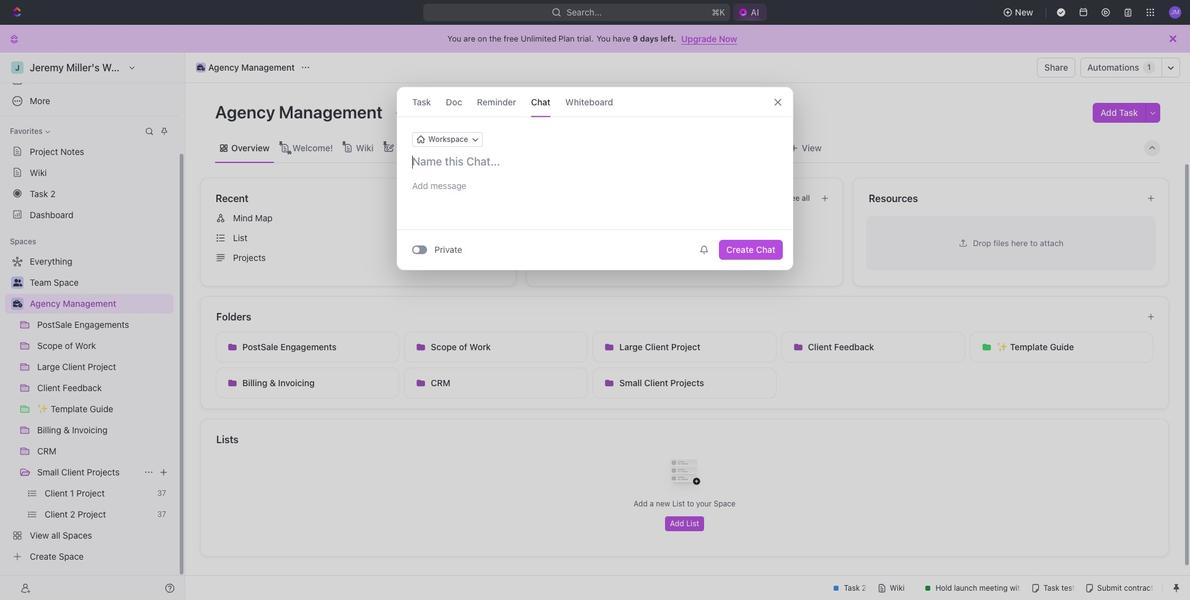 Task type: vqa. For each thing, say whether or not it's contained in the screenshot.
Tara Shultz's Workspace, , element
no



Task type: describe. For each thing, give the bounding box(es) containing it.
no lists icon. image
[[660, 450, 710, 499]]

organizational chart
[[397, 142, 481, 153]]

small client projects inside small client projects link
[[37, 467, 120, 477]]

dialog containing task
[[397, 87, 794, 270]]

share
[[1045, 62, 1069, 73]]

0 vertical spatial task
[[412, 96, 431, 107]]

here
[[1012, 238, 1028, 248]]

workspace button
[[412, 132, 483, 147]]

left.
[[661, 33, 677, 43]]

1
[[1148, 63, 1151, 72]]

workspace
[[428, 135, 468, 144]]

✨
[[997, 342, 1008, 352]]

of
[[459, 342, 467, 352]]

add list
[[670, 519, 700, 528]]

whiteboard button
[[566, 87, 613, 117]]

create chat
[[727, 244, 776, 255]]

doc
[[446, 96, 462, 107]]

now
[[719, 33, 737, 44]]

‎task 2
[[30, 188, 56, 199]]

welcome! link
[[290, 139, 333, 157]]

space
[[714, 499, 736, 508]]

organizational chart link
[[394, 139, 481, 157]]

&
[[270, 378, 276, 388]]

see all
[[786, 193, 810, 203]]

1 horizontal spatial to
[[1031, 238, 1038, 248]]

scope of work
[[431, 342, 491, 352]]

overview
[[231, 142, 270, 153]]

client inside client feedback button
[[808, 342, 832, 352]]

work
[[470, 342, 491, 352]]

free
[[504, 33, 519, 43]]

add list button
[[665, 517, 705, 531]]

0 vertical spatial agency
[[208, 62, 239, 73]]

large client project
[[620, 342, 701, 352]]

automations
[[1088, 62, 1140, 73]]

lists button
[[216, 432, 1155, 447]]

doc button
[[446, 87, 462, 117]]

mind map link
[[211, 208, 511, 228]]

small client projects link
[[37, 463, 139, 482]]

client feedback
[[808, 342, 875, 352]]

add for add a new list to your space
[[634, 499, 648, 508]]

project notes
[[30, 146, 84, 157]]

wiki inside sidebar navigation
[[30, 167, 47, 178]]

project notes link
[[5, 141, 174, 161]]

‎task 2 link
[[5, 184, 174, 203]]

mind
[[233, 213, 253, 223]]

0 vertical spatial agency management
[[208, 62, 295, 73]]

a
[[650, 499, 654, 508]]

tree inside sidebar navigation
[[5, 252, 174, 567]]

upgrade
[[682, 33, 717, 44]]

projects link
[[211, 248, 511, 268]]

project inside button
[[671, 342, 701, 352]]

favorites button
[[5, 124, 55, 139]]

task button
[[412, 87, 431, 117]]

add for add list
[[670, 519, 684, 528]]

chat inside create chat button
[[756, 244, 776, 255]]

agency management link inside 'tree'
[[30, 294, 171, 314]]

add for add task
[[1101, 107, 1117, 118]]

list link
[[211, 228, 511, 248]]

map
[[255, 213, 273, 223]]

workspace button
[[412, 132, 483, 147]]

resources button
[[869, 191, 1137, 206]]

the
[[489, 33, 502, 43]]

see all button
[[782, 191, 815, 206]]

agency inside 'tree'
[[30, 298, 60, 309]]

chart
[[458, 142, 481, 153]]

projects inside 'button'
[[671, 378, 704, 388]]

client inside large client project button
[[645, 342, 669, 352]]

overview link
[[229, 139, 270, 157]]

1 horizontal spatial projects
[[233, 252, 266, 263]]

welcome!
[[293, 142, 333, 153]]

small inside 'button'
[[620, 378, 642, 388]]

create chat button
[[719, 240, 783, 260]]

postsale
[[242, 342, 278, 352]]

feedback
[[835, 342, 875, 352]]

⌘k
[[712, 7, 726, 17]]

are
[[464, 33, 476, 43]]

lists
[[216, 434, 239, 445]]

1 vertical spatial management
[[279, 102, 383, 122]]

2
[[50, 188, 56, 199]]

dashboard link
[[5, 205, 174, 224]]

crm button
[[404, 368, 588, 399]]

reminder
[[477, 96, 516, 107]]

private
[[435, 244, 462, 255]]

recent
[[216, 193, 249, 204]]

attach
[[1040, 238, 1064, 248]]

mind map
[[233, 213, 273, 223]]

add task
[[1101, 107, 1138, 118]]

scope of work button
[[404, 332, 588, 363]]

organizational
[[397, 142, 456, 153]]

0 horizontal spatial wiki link
[[5, 162, 174, 182]]

add a new list to your space
[[634, 499, 736, 508]]

0 horizontal spatial to
[[687, 499, 694, 508]]

1 you from the left
[[448, 33, 462, 43]]

drop
[[973, 238, 992, 248]]



Task type: locate. For each thing, give the bounding box(es) containing it.
see
[[786, 193, 800, 203]]

list right new
[[673, 499, 685, 508]]

chat right create
[[756, 244, 776, 255]]

wiki link down project notes link
[[5, 162, 174, 182]]

task
[[412, 96, 431, 107], [1120, 107, 1138, 118]]

0 horizontal spatial you
[[448, 33, 462, 43]]

0 vertical spatial management
[[241, 62, 295, 73]]

sidebar navigation
[[0, 53, 185, 600]]

client inside small client projects 'button'
[[644, 378, 668, 388]]

add down add a new list to your space
[[670, 519, 684, 528]]

agency management inside 'tree'
[[30, 298, 116, 309]]

0 vertical spatial small
[[620, 378, 642, 388]]

1 horizontal spatial wiki
[[356, 142, 374, 153]]

1 horizontal spatial small client projects
[[620, 378, 704, 388]]

upgrade now link
[[682, 33, 737, 44]]

large
[[620, 342, 643, 352]]

add down automations
[[1101, 107, 1117, 118]]

small client projects inside small client projects 'button'
[[620, 378, 704, 388]]

template
[[1010, 342, 1048, 352]]

to left the your
[[687, 499, 694, 508]]

Name this Chat... field
[[397, 154, 793, 169]]

2 horizontal spatial projects
[[671, 378, 704, 388]]

dashboard
[[30, 209, 73, 220]]

list
[[233, 233, 248, 243], [673, 499, 685, 508], [687, 519, 700, 528]]

wiki
[[356, 142, 374, 153], [30, 167, 47, 178]]

management inside 'tree'
[[63, 298, 116, 309]]

0 horizontal spatial wiki
[[30, 167, 47, 178]]

✨ template guide
[[997, 342, 1074, 352]]

0 horizontal spatial small
[[37, 467, 59, 477]]

agency
[[208, 62, 239, 73], [215, 102, 275, 122], [30, 298, 60, 309]]

0 horizontal spatial small client projects
[[37, 467, 120, 477]]

list down mind
[[233, 233, 248, 243]]

0 horizontal spatial list
[[233, 233, 248, 243]]

chat right reminder
[[531, 96, 551, 107]]

small
[[620, 378, 642, 388], [37, 467, 59, 477]]

1 horizontal spatial small
[[620, 378, 642, 388]]

list down add a new list to your space
[[687, 519, 700, 528]]

new
[[656, 499, 671, 508]]

dialog
[[397, 87, 794, 270]]

tree containing agency management
[[5, 252, 174, 567]]

create
[[727, 244, 754, 255]]

0 horizontal spatial add
[[634, 499, 648, 508]]

2 vertical spatial list
[[687, 519, 700, 528]]

new
[[1015, 7, 1034, 17]]

0 horizontal spatial task
[[412, 96, 431, 107]]

1 vertical spatial agency management link
[[30, 294, 171, 314]]

your
[[696, 499, 712, 508]]

engagements
[[281, 342, 337, 352]]

1 vertical spatial business time image
[[13, 300, 22, 308]]

billing & invoicing button
[[216, 368, 399, 399]]

project inside sidebar navigation
[[30, 146, 58, 157]]

trial.
[[577, 33, 594, 43]]

1 vertical spatial chat
[[756, 244, 776, 255]]

files
[[994, 238, 1009, 248]]

0 horizontal spatial business time image
[[13, 300, 22, 308]]

1 vertical spatial small client projects
[[37, 467, 120, 477]]

billing & invoicing
[[242, 378, 315, 388]]

0 vertical spatial projects
[[233, 252, 266, 263]]

1 horizontal spatial task
[[1120, 107, 1138, 118]]

0 vertical spatial business time image
[[197, 64, 205, 71]]

1 horizontal spatial project
[[671, 342, 701, 352]]

0 vertical spatial add
[[1101, 107, 1117, 118]]

share button
[[1037, 58, 1076, 78]]

0 horizontal spatial projects
[[87, 467, 120, 477]]

1 horizontal spatial you
[[597, 33, 611, 43]]

0 horizontal spatial agency management link
[[30, 294, 171, 314]]

1 vertical spatial add
[[634, 499, 648, 508]]

resources
[[869, 193, 918, 204]]

guide
[[1050, 342, 1074, 352]]

you are on the free unlimited plan trial. you have 9 days left. upgrade now
[[448, 33, 737, 44]]

small inside sidebar navigation
[[37, 467, 59, 477]]

1 vertical spatial list
[[673, 499, 685, 508]]

2 vertical spatial projects
[[87, 467, 120, 477]]

0 vertical spatial wiki link
[[354, 139, 374, 157]]

wiki link right welcome!
[[354, 139, 374, 157]]

business time image
[[197, 64, 205, 71], [13, 300, 22, 308]]

0 vertical spatial agency management link
[[193, 60, 298, 75]]

1 vertical spatial task
[[1120, 107, 1138, 118]]

drop files here to attach
[[973, 238, 1064, 248]]

project down folders button
[[671, 342, 701, 352]]

small client projects button
[[593, 368, 777, 399]]

folders
[[216, 311, 251, 322]]

add
[[1101, 107, 1117, 118], [634, 499, 648, 508], [670, 519, 684, 528]]

plan
[[559, 33, 575, 43]]

1 vertical spatial wiki link
[[5, 162, 174, 182]]

0 vertical spatial wiki
[[356, 142, 374, 153]]

crm
[[431, 378, 451, 388]]

2 vertical spatial management
[[63, 298, 116, 309]]

2 vertical spatial add
[[670, 519, 684, 528]]

agency management link
[[193, 60, 298, 75], [30, 294, 171, 314]]

✨ template guide button
[[970, 332, 1154, 363]]

project
[[30, 146, 58, 157], [671, 342, 701, 352]]

2 horizontal spatial list
[[687, 519, 700, 528]]

add task button
[[1094, 103, 1146, 123]]

‎task
[[30, 188, 48, 199]]

1 vertical spatial to
[[687, 499, 694, 508]]

task down automations
[[1120, 107, 1138, 118]]

add inside add task button
[[1101, 107, 1117, 118]]

client
[[645, 342, 669, 352], [808, 342, 832, 352], [644, 378, 668, 388], [61, 467, 85, 477]]

task left "doc"
[[412, 96, 431, 107]]

add left a
[[634, 499, 648, 508]]

reminder button
[[477, 87, 516, 117]]

1 vertical spatial agency management
[[215, 102, 387, 122]]

1 horizontal spatial wiki link
[[354, 139, 374, 157]]

1 vertical spatial wiki
[[30, 167, 47, 178]]

1 horizontal spatial business time image
[[197, 64, 205, 71]]

0 vertical spatial to
[[1031, 238, 1038, 248]]

spaces
[[10, 237, 36, 246]]

billing
[[242, 378, 267, 388]]

you left the are
[[448, 33, 462, 43]]

business time image inside 'tree'
[[13, 300, 22, 308]]

search...
[[567, 7, 602, 17]]

2 you from the left
[[597, 33, 611, 43]]

dashboards
[[30, 74, 78, 85]]

projects
[[233, 252, 266, 263], [671, 378, 704, 388], [87, 467, 120, 477]]

project down favorites button
[[30, 146, 58, 157]]

0 horizontal spatial chat
[[531, 96, 551, 107]]

1 horizontal spatial agency management link
[[193, 60, 298, 75]]

whiteboard
[[566, 96, 613, 107]]

unlimited
[[521, 33, 557, 43]]

2 vertical spatial agency
[[30, 298, 60, 309]]

days
[[640, 33, 659, 43]]

wiki up ‎task
[[30, 167, 47, 178]]

0 vertical spatial small client projects
[[620, 378, 704, 388]]

0 vertical spatial list
[[233, 233, 248, 243]]

1 vertical spatial project
[[671, 342, 701, 352]]

1 horizontal spatial list
[[673, 499, 685, 508]]

1 horizontal spatial add
[[670, 519, 684, 528]]

on
[[478, 33, 487, 43]]

to right 'here'
[[1031, 238, 1038, 248]]

projects inside sidebar navigation
[[87, 467, 120, 477]]

1 horizontal spatial chat
[[756, 244, 776, 255]]

favorites
[[10, 126, 43, 136]]

postsale engagements button
[[216, 332, 399, 363]]

1 vertical spatial agency
[[215, 102, 275, 122]]

folders button
[[216, 309, 1137, 324]]

client feedback button
[[782, 332, 965, 363]]

new button
[[998, 2, 1041, 22]]

notes
[[60, 146, 84, 157]]

tree
[[5, 252, 174, 567]]

0 horizontal spatial project
[[30, 146, 58, 157]]

chat button
[[531, 87, 551, 117]]

list inside button
[[687, 519, 700, 528]]

have
[[613, 33, 631, 43]]

dashboards link
[[5, 70, 174, 90]]

postsale engagements
[[242, 342, 337, 352]]

task inside button
[[1120, 107, 1138, 118]]

2 horizontal spatial add
[[1101, 107, 1117, 118]]

you left "have" at top
[[597, 33, 611, 43]]

9
[[633, 33, 638, 43]]

0 vertical spatial chat
[[531, 96, 551, 107]]

0 vertical spatial project
[[30, 146, 58, 157]]

1 vertical spatial small
[[37, 467, 59, 477]]

client inside small client projects link
[[61, 467, 85, 477]]

small client projects
[[620, 378, 704, 388], [37, 467, 120, 477]]

2 vertical spatial agency management
[[30, 298, 116, 309]]

all
[[802, 193, 810, 203]]

wiki right welcome!
[[356, 142, 374, 153]]

management
[[241, 62, 295, 73], [279, 102, 383, 122], [63, 298, 116, 309]]

1 vertical spatial projects
[[671, 378, 704, 388]]

add inside the add list button
[[670, 519, 684, 528]]



